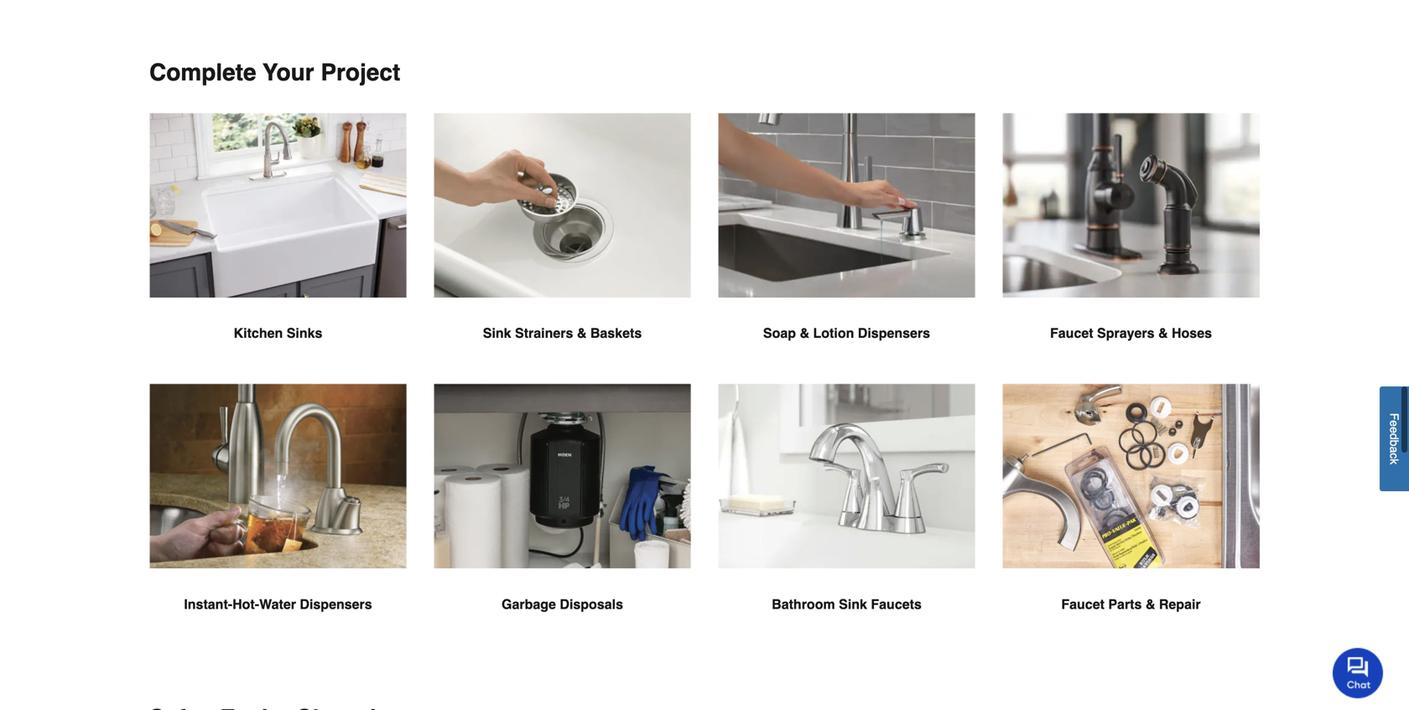 Task type: describe. For each thing, give the bounding box(es) containing it.
garbage
[[502, 597, 556, 612]]

an assortment of a faucet parts. image
[[1002, 384, 1260, 570]]

a moen garbage disposal installed in a cabinet under a kitchen sink. image
[[434, 384, 691, 569]]

2 e from the top
[[1388, 427, 1401, 434]]

c
[[1388, 453, 1401, 459]]

kitchen sinks link
[[149, 113, 407, 384]]

bathroom sink faucets
[[772, 597, 922, 612]]

a person placing a sink strainer into a sink drain. image
[[434, 113, 691, 299]]

complete your project
[[149, 59, 400, 86]]

f
[[1388, 413, 1401, 421]]

k
[[1388, 459, 1401, 465]]

kitchen sinks
[[234, 326, 322, 341]]

& right soap at right top
[[800, 326, 810, 341]]

dispensers for instant-hot-water dispensers
[[300, 597, 372, 612]]

bathroom sink faucets link
[[718, 384, 976, 655]]

kitchen
[[234, 326, 283, 341]]

& for faucet sprayers & hoses
[[1158, 326, 1168, 341]]

bathroom
[[772, 597, 835, 612]]

water
[[259, 597, 296, 612]]

faucet parts & repair
[[1061, 597, 1201, 612]]

instant-
[[184, 597, 232, 612]]

your
[[263, 59, 314, 86]]

& for faucet parts & repair
[[1146, 597, 1155, 612]]

soap & lotion dispensers
[[763, 326, 930, 341]]

dispensers for soap & lotion dispensers
[[858, 326, 930, 341]]

sink strainers & baskets
[[483, 326, 642, 341]]

baskets
[[590, 326, 642, 341]]

complete
[[149, 59, 256, 86]]

instant-hot-water dispensers link
[[149, 384, 407, 655]]

sink inside the "sink strainers & baskets" link
[[483, 326, 511, 341]]

& for sink strainers & baskets
[[577, 326, 587, 341]]

garbage disposals
[[502, 597, 623, 612]]

instant-hot-water dispensers
[[184, 597, 372, 612]]

project
[[321, 59, 400, 86]]

1 e from the top
[[1388, 421, 1401, 427]]

disposals
[[560, 597, 623, 612]]

sinks
[[287, 326, 322, 341]]



Task type: locate. For each thing, give the bounding box(es) containing it.
dispensers
[[858, 326, 930, 341], [300, 597, 372, 612]]

0 vertical spatial dispensers
[[858, 326, 930, 341]]

a
[[1388, 447, 1401, 453]]

lotion
[[813, 326, 854, 341]]

parts
[[1108, 597, 1142, 612]]

repair
[[1159, 597, 1201, 612]]

dispensers right lotion
[[858, 326, 930, 341]]

f e e d b a c k
[[1388, 413, 1401, 465]]

faucets
[[871, 597, 922, 612]]

sink strainers & baskets link
[[434, 113, 691, 384]]

1 horizontal spatial sink
[[839, 597, 867, 612]]

& left baskets at the top left of page
[[577, 326, 587, 341]]

1 vertical spatial dispensers
[[300, 597, 372, 612]]

e
[[1388, 421, 1401, 427], [1388, 427, 1401, 434]]

& right parts in the bottom right of the page
[[1146, 597, 1155, 612]]

&
[[577, 326, 587, 341], [800, 326, 810, 341], [1158, 326, 1168, 341], [1146, 597, 1155, 612]]

e up d
[[1388, 421, 1401, 427]]

faucet for faucet sprayers & hoses
[[1050, 326, 1094, 341]]

faucet parts & repair link
[[1002, 384, 1260, 655]]

a hot-water dispenser positioned by the sink, filling a clear mug to make tea. image
[[149, 384, 407, 569]]

hoses
[[1172, 326, 1212, 341]]

0 horizontal spatial dispensers
[[300, 597, 372, 612]]

sink
[[483, 326, 511, 341], [839, 597, 867, 612]]

f e e d b a c k button
[[1380, 387, 1409, 492]]

sink inside bathroom sink faucets link
[[839, 597, 867, 612]]

faucet for faucet parts & repair
[[1061, 597, 1105, 612]]

soap
[[763, 326, 796, 341]]

a bronze kitchen faucet with a matching side sprayer on a white countertop. image
[[1002, 113, 1260, 299]]

1 vertical spatial sink
[[839, 597, 867, 612]]

0 horizontal spatial sink
[[483, 326, 511, 341]]

& left hoses
[[1158, 326, 1168, 341]]

0 vertical spatial faucet
[[1050, 326, 1094, 341]]

sink left the strainers
[[483, 326, 511, 341]]

chat invite button image
[[1333, 648, 1384, 699]]

faucet sprayers & hoses link
[[1002, 113, 1260, 384]]

strainers
[[515, 326, 573, 341]]

b
[[1388, 440, 1401, 447]]

0 vertical spatial sink
[[483, 326, 511, 341]]

soap & lotion dispensers link
[[718, 113, 976, 384]]

garbage disposals link
[[434, 384, 691, 655]]

1 horizontal spatial dispensers
[[858, 326, 930, 341]]

a person using the soap dispenser on a kitchen sink. image
[[718, 113, 976, 299]]

faucet sprayers & hoses
[[1050, 326, 1212, 341]]

d
[[1388, 434, 1401, 440]]

hot-
[[232, 597, 259, 612]]

faucet
[[1050, 326, 1094, 341], [1061, 597, 1105, 612]]

sink left the faucets
[[839, 597, 867, 612]]

faucet left parts in the bottom right of the page
[[1061, 597, 1105, 612]]

a chrome two-handle bathroom sink faucet in a white bathroom. image
[[718, 384, 976, 569]]

1 vertical spatial faucet
[[1061, 597, 1105, 612]]

a white farmhouse sink in a kitchen with gray cabinets, white counter and subway tile backsplash. image
[[149, 113, 407, 299]]

e up b
[[1388, 427, 1401, 434]]

sprayers
[[1097, 326, 1155, 341]]

faucet left sprayers
[[1050, 326, 1094, 341]]

dispensers right water
[[300, 597, 372, 612]]



Task type: vqa. For each thing, say whether or not it's contained in the screenshot.
& for Faucet Parts & Repair
yes



